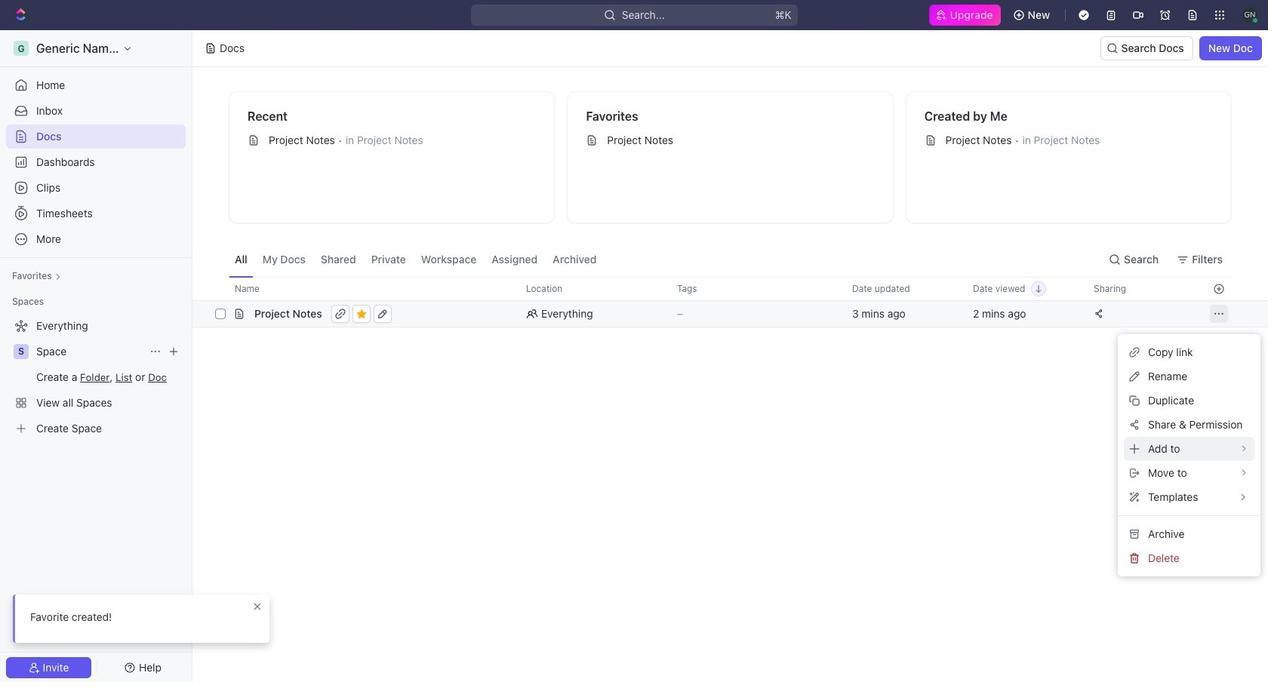 Task type: vqa. For each thing, say whether or not it's contained in the screenshot.
TABLE
yes



Task type: locate. For each thing, give the bounding box(es) containing it.
column header
[[212, 277, 229, 301]]

sidebar navigation
[[0, 30, 193, 683]]

row
[[212, 277, 1232, 301], [193, 301, 1269, 328]]

tab list
[[229, 242, 603, 277]]

table
[[193, 277, 1269, 328]]



Task type: describe. For each thing, give the bounding box(es) containing it.
space, , element
[[14, 344, 29, 359]]



